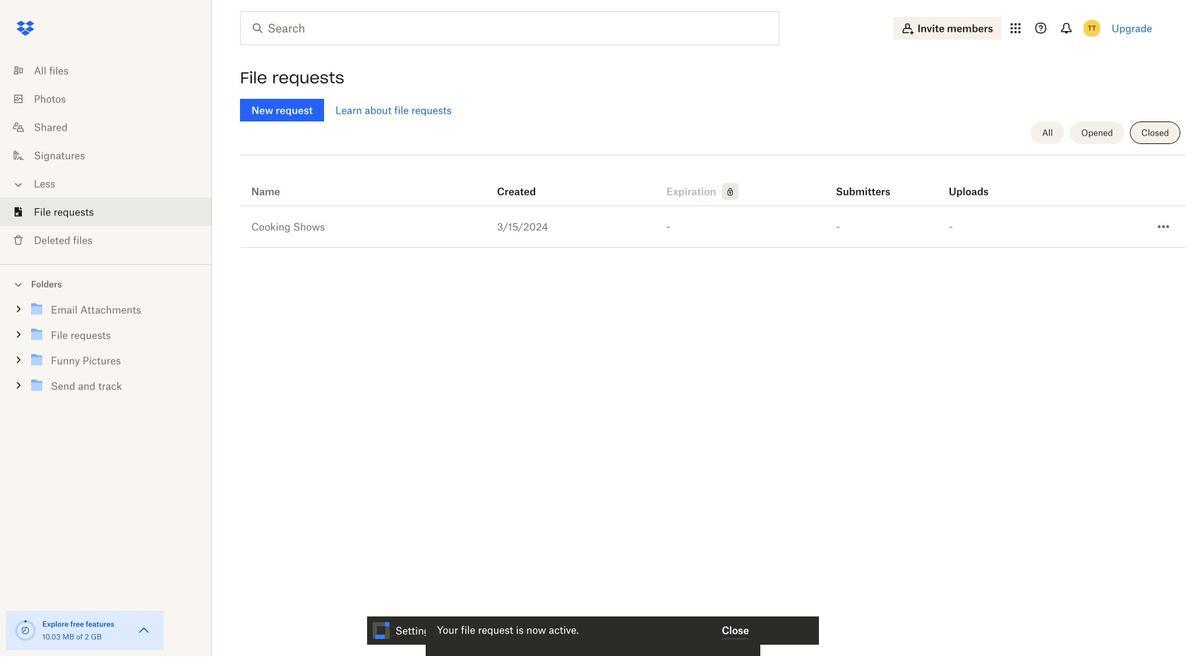 Task type: locate. For each thing, give the bounding box(es) containing it.
2 column header from the left
[[950, 166, 1006, 200]]

group
[[0, 294, 212, 409]]

list
[[0, 48, 212, 264]]

list item
[[0, 198, 212, 226]]

column header
[[837, 166, 893, 200], [950, 166, 1006, 200]]

row
[[240, 160, 1187, 206], [240, 206, 1187, 248]]

table
[[240, 160, 1187, 248]]

pro trial element
[[717, 183, 739, 200]]

1 column header from the left
[[837, 166, 893, 200]]

more actions image
[[1156, 218, 1173, 235]]

0 horizontal spatial column header
[[837, 166, 893, 200]]

1 alert from the left
[[367, 617, 820, 645]]

alert
[[367, 617, 820, 645], [426, 617, 761, 656]]

1 horizontal spatial column header
[[950, 166, 1006, 200]]



Task type: describe. For each thing, give the bounding box(es) containing it.
2 row from the top
[[240, 206, 1187, 248]]

1 row from the top
[[240, 160, 1187, 206]]

dropbox image
[[11, 14, 40, 42]]

Search text field
[[268, 20, 750, 37]]

2 alert from the left
[[426, 617, 761, 656]]

less image
[[11, 178, 25, 192]]



Task type: vqa. For each thing, say whether or not it's contained in the screenshot.
Request files from anyone, whether they have a Dropbox account or not, and collect them in your Dropbox. Files will be automatically organized into a Dropbox folder you choose. Your privacy is important, so those who upload to your file request cannot access your Dropbox account.
no



